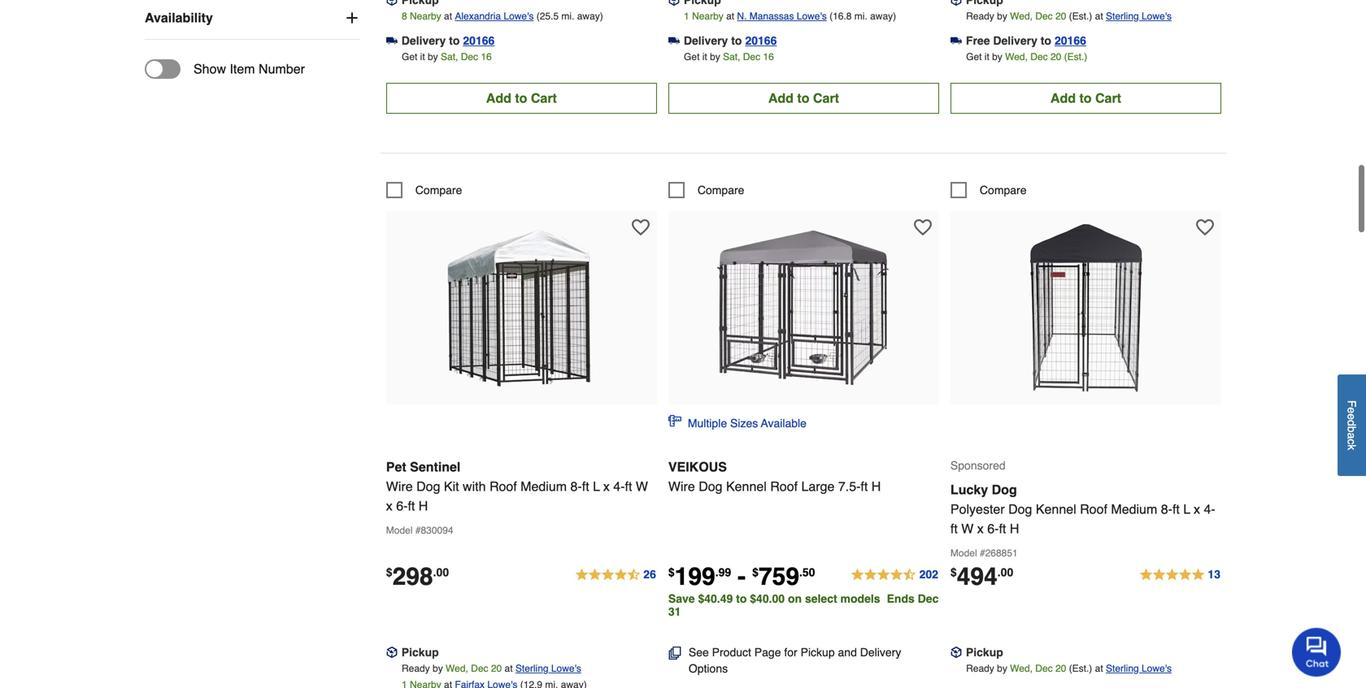 Task type: describe. For each thing, give the bounding box(es) containing it.
sizes
[[730, 417, 758, 430]]

3 20166 button from the left
[[1055, 32, 1086, 49]]

3 20166 from the left
[[1055, 34, 1086, 47]]

wire inside pet sentinel wire dog kit with roof medium 8-ft l x 4-ft w x 6-ft h
[[386, 479, 413, 494]]

free delivery to 20166
[[966, 34, 1086, 47]]

dog inside pet sentinel wire dog kit with roof medium 8-ft l x 4-ft w x 6-ft h
[[416, 479, 440, 494]]

veikous wire dog kennel roof large 7.5-ft h
[[668, 460, 881, 494]]

2 away) from the left
[[870, 10, 896, 22]]

get it by wed, dec 20 (est.)
[[966, 51, 1087, 63]]

available
[[761, 417, 807, 430]]

pickup image for 8 nearby at alexandria lowe's (25.5 mi. away)
[[386, 0, 397, 6]]

202
[[919, 568, 938, 581]]

4.5 stars image for 199
[[850, 566, 939, 585]]

.99
[[715, 566, 731, 579]]

ft inside the veikous wire dog kennel roof large 7.5-ft h
[[861, 479, 868, 494]]

3 add to cart button from the left
[[950, 83, 1221, 114]]

save
[[668, 593, 695, 606]]

select
[[805, 593, 837, 606]]

it for 1
[[702, 51, 707, 63]]

a
[[1345, 433, 1358, 439]]

item
[[230, 61, 255, 77]]

with
[[463, 479, 486, 494]]

20166 for alexandria
[[463, 34, 495, 47]]

cart for second add to cart button from right
[[813, 91, 839, 106]]

lucky dog polyester dog kennel roof medium 8-ft l x 4-ft w x 6-ft h image
[[996, 219, 1175, 398]]

ends
[[887, 593, 915, 606]]

13
[[1208, 568, 1220, 581]]

1 nearby at n. manassas lowe's (16.8 mi. away)
[[684, 10, 896, 22]]

delivery inside see product page for pickup and delivery options
[[860, 646, 901, 659]]

large
[[801, 479, 835, 494]]

see
[[689, 646, 709, 659]]

multiple sizes available
[[688, 417, 807, 430]]

model for model # 830094
[[386, 525, 413, 537]]

pet sentinel wire dog kit with roof medium 8-ft l x 4-ft w x 6-ft h image
[[432, 219, 611, 398]]

sponsored
[[950, 459, 1006, 472]]

ready by wed, dec 20 at sterling lowe's
[[402, 663, 581, 675]]

model # 830094
[[386, 525, 453, 537]]

6- inside pet sentinel wire dog kit with roof medium 8-ft l x 4-ft w x 6-ft h
[[396, 499, 408, 514]]

202 button
[[850, 566, 939, 585]]

2 add to cart button from the left
[[668, 83, 939, 114]]

pickup for wed, dec 20
[[966, 646, 1003, 659]]

20166 button for n.
[[745, 32, 777, 49]]

veikous
[[668, 460, 727, 475]]

-
[[738, 563, 746, 591]]

16 for lowe's
[[481, 51, 492, 63]]

2 add to cart from the left
[[768, 91, 839, 106]]

see product page for pickup and delivery options
[[689, 646, 901, 676]]

ends dec 31
[[668, 593, 939, 619]]

compare for 1002466964 "element" on the left top
[[415, 184, 462, 197]]

delivery down 8
[[402, 34, 446, 47]]

3 $ from the left
[[752, 566, 759, 579]]

heart outline image
[[632, 219, 650, 237]]

# for 268851
[[980, 548, 985, 559]]

h inside the veikous wire dog kennel roof large 7.5-ft h
[[871, 479, 881, 494]]

830094
[[421, 525, 453, 537]]

delivery down 1
[[684, 34, 728, 47]]

$ 199 .99 - $ 759 .50
[[668, 563, 815, 591]]

pet
[[386, 460, 406, 475]]

494
[[957, 563, 998, 591]]

1 ready by wed, dec 20 (est.) at sterling lowe's from the top
[[966, 10, 1172, 22]]

multiple
[[688, 417, 727, 430]]

show item number
[[194, 61, 305, 77]]

3 get from the left
[[966, 51, 982, 63]]

to inside savings save $40.49 to $40.00 on select models element
[[736, 593, 747, 606]]

$40.00
[[750, 593, 785, 606]]

get it by sat, dec 16 for 8 nearby
[[402, 51, 492, 63]]

compare for 5013918701 element
[[980, 184, 1027, 197]]

roof inside pet sentinel wire dog kit with roof medium 8-ft l x 4-ft w x 6-ft h
[[489, 479, 517, 494]]

pet sentinel wire dog kit with roof medium 8-ft l x 4-ft w x 6-ft h
[[386, 460, 648, 514]]

(25.5
[[536, 10, 559, 22]]

n.
[[737, 10, 747, 22]]

1
[[684, 10, 689, 22]]

page
[[754, 646, 781, 659]]

759
[[759, 563, 799, 591]]

dog inside the veikous wire dog kennel roof large 7.5-ft h
[[699, 479, 722, 494]]

on
[[788, 593, 802, 606]]

save $40.49 to $40.00 on select models
[[668, 593, 880, 606]]

get for 1
[[684, 51, 700, 63]]

model for model # 268851
[[950, 548, 977, 559]]

dog right polyester
[[1008, 502, 1032, 517]]

show
[[194, 61, 226, 77]]

roof inside the veikous wire dog kennel roof large 7.5-ft h
[[770, 479, 798, 494]]

roof inside lucky dog polyester dog kennel roof medium 8-ft l x 4- ft w x 6-ft h
[[1080, 502, 1107, 517]]

.00 for 494
[[998, 566, 1013, 579]]

delivery to 20166 for alexandria
[[402, 34, 495, 47]]

kennel inside the veikous wire dog kennel roof large 7.5-ft h
[[726, 479, 767, 494]]

8
[[402, 10, 407, 22]]

add for second add to cart button from right
[[768, 91, 794, 106]]

.00 for 298
[[433, 566, 449, 579]]

l inside lucky dog polyester dog kennel roof medium 8-ft l x 4- ft w x 6-ft h
[[1183, 502, 1190, 517]]

models
[[840, 593, 880, 606]]

$ for 199
[[668, 566, 675, 579]]

sat, for alexandria
[[441, 51, 458, 63]]

1 add to cart button from the left
[[386, 83, 657, 114]]

20166 button for alexandria
[[463, 32, 495, 49]]

8- inside lucky dog polyester dog kennel roof medium 8-ft l x 4- ft w x 6-ft h
[[1161, 502, 1172, 517]]

it for 8
[[420, 51, 425, 63]]

nearby for 8 nearby
[[410, 10, 441, 22]]

veikous wire dog kennel roof large 7.5-ft h image
[[714, 219, 893, 398]]

product
[[712, 646, 751, 659]]

cart for 3rd add to cart button from the left
[[1095, 91, 1121, 106]]

and
[[838, 646, 857, 659]]

f
[[1345, 401, 1358, 408]]

h inside lucky dog polyester dog kennel roof medium 8-ft l x 4- ft w x 6-ft h
[[1010, 522, 1019, 537]]

number
[[259, 61, 305, 77]]

199
[[675, 563, 715, 591]]

model # 268851
[[950, 548, 1018, 559]]

2 mi. from the left
[[854, 10, 867, 22]]

8- inside pet sentinel wire dog kit with roof medium 8-ft l x 4-ft w x 6-ft h
[[570, 479, 582, 494]]

5 stars image
[[1139, 566, 1221, 585]]

31
[[668, 606, 681, 619]]

13 button
[[1139, 566, 1221, 585]]

8 nearby at alexandria lowe's (25.5 mi. away)
[[402, 10, 603, 22]]

c
[[1345, 439, 1358, 445]]

k
[[1345, 445, 1358, 451]]

truck filled image for delivery
[[668, 35, 680, 46]]

nearby for 1 nearby
[[692, 10, 723, 22]]

options
[[689, 663, 728, 676]]

alexandria
[[455, 10, 501, 22]]

add for 3rd add to cart button from the left
[[1050, 91, 1076, 106]]

pickup for at
[[402, 646, 439, 659]]

plus image
[[344, 10, 360, 26]]

n. manassas lowe's button
[[737, 8, 827, 24]]

1 vertical spatial (est.)
[[1064, 51, 1087, 63]]

h inside pet sentinel wire dog kit with roof medium 8-ft l x 4-ft w x 6-ft h
[[419, 499, 428, 514]]

2 horizontal spatial pickup image
[[950, 647, 962, 659]]



Task type: vqa. For each thing, say whether or not it's contained in the screenshot.
+7
no



Task type: locate. For each thing, give the bounding box(es) containing it.
2 sat, from the left
[[723, 51, 740, 63]]

cart for 1st add to cart button from the left
[[531, 91, 557, 106]]

wire down veikous
[[668, 479, 695, 494]]

5014515203 element
[[668, 182, 744, 198]]

away)
[[577, 10, 603, 22], [870, 10, 896, 22]]

2 get from the left
[[684, 51, 700, 63]]

medium inside pet sentinel wire dog kit with roof medium 8-ft l x 4-ft w x 6-ft h
[[521, 479, 567, 494]]

kennel down veikous
[[726, 479, 767, 494]]

0 horizontal spatial 20166
[[463, 34, 495, 47]]

nearby right 8
[[410, 10, 441, 22]]

sat, down the n.
[[723, 51, 740, 63]]

1 horizontal spatial away)
[[870, 10, 896, 22]]

0 vertical spatial (est.)
[[1069, 10, 1092, 22]]

get it by sat, dec 16
[[402, 51, 492, 63], [684, 51, 774, 63]]

h
[[871, 479, 881, 494], [419, 499, 428, 514], [1010, 522, 1019, 537]]

$199.99-$759.50 element
[[668, 563, 815, 591]]

1 horizontal spatial pickup image
[[950, 0, 962, 6]]

0 horizontal spatial pickup image
[[386, 647, 397, 659]]

.00 down 830094
[[433, 566, 449, 579]]

1 vertical spatial l
[[1183, 502, 1190, 517]]

pickup image
[[950, 0, 962, 6], [386, 647, 397, 659]]

1 e from the top
[[1345, 408, 1358, 414]]

1 horizontal spatial l
[[1183, 502, 1190, 517]]

2 heart outline image from the left
[[1196, 219, 1214, 237]]

1 delivery to 20166 from the left
[[402, 34, 495, 47]]

model up '494'
[[950, 548, 977, 559]]

sat, down the alexandria
[[441, 51, 458, 63]]

4.5 stars image for 298
[[574, 566, 657, 585]]

1 vertical spatial kennel
[[1036, 502, 1076, 517]]

sat,
[[441, 51, 458, 63], [723, 51, 740, 63]]

0 horizontal spatial get
[[402, 51, 417, 63]]

1 wire from the left
[[386, 479, 413, 494]]

l inside pet sentinel wire dog kit with roof medium 8-ft l x 4-ft w x 6-ft h
[[593, 479, 600, 494]]

20166 button down manassas
[[745, 32, 777, 49]]

1 horizontal spatial cart
[[813, 91, 839, 106]]

e up d
[[1345, 408, 1358, 414]]

$ inside $ 494 .00
[[950, 566, 957, 579]]

1 compare from the left
[[415, 184, 462, 197]]

3 add from the left
[[1050, 91, 1076, 106]]

to
[[449, 34, 460, 47], [731, 34, 742, 47], [1041, 34, 1051, 47], [515, 91, 527, 106], [797, 91, 809, 106], [1079, 91, 1092, 106], [736, 593, 747, 606]]

1 horizontal spatial 20166
[[745, 34, 777, 47]]

ready
[[966, 10, 994, 22], [402, 663, 430, 675], [966, 663, 994, 675]]

it
[[420, 51, 425, 63], [702, 51, 707, 63], [985, 51, 989, 63]]

0 horizontal spatial heart outline image
[[914, 219, 932, 237]]

2 wire from the left
[[668, 479, 695, 494]]

2 add from the left
[[768, 91, 794, 106]]

16
[[481, 51, 492, 63], [763, 51, 774, 63]]

0 horizontal spatial away)
[[577, 10, 603, 22]]

20166 up get it by wed, dec 20 (est.)
[[1055, 34, 1086, 47]]

f e e d b a c k button
[[1338, 375, 1366, 477]]

1 horizontal spatial delivery to 20166
[[684, 34, 777, 47]]

$ inside $ 298 .00
[[386, 566, 392, 579]]

2 cart from the left
[[813, 91, 839, 106]]

0 horizontal spatial wire
[[386, 479, 413, 494]]

1 $ from the left
[[386, 566, 392, 579]]

1 add from the left
[[486, 91, 511, 106]]

lowe's
[[504, 10, 534, 22], [797, 10, 827, 22], [1142, 10, 1172, 22], [551, 663, 581, 675], [1142, 663, 1172, 675]]

wire down pet at bottom
[[386, 479, 413, 494]]

2 .00 from the left
[[998, 566, 1013, 579]]

1 vertical spatial 8-
[[1161, 502, 1172, 517]]

1 vertical spatial w
[[961, 522, 974, 537]]

wire inside the veikous wire dog kennel roof large 7.5-ft h
[[668, 479, 695, 494]]

4.5 stars image containing 202
[[850, 566, 939, 585]]

0 horizontal spatial #
[[415, 525, 421, 537]]

2 horizontal spatial it
[[985, 51, 989, 63]]

dog down veikous
[[699, 479, 722, 494]]

1 mi. from the left
[[561, 10, 574, 22]]

medium up 13 button
[[1111, 502, 1157, 517]]

16 down alexandria lowe's button
[[481, 51, 492, 63]]

1 vertical spatial #
[[980, 548, 985, 559]]

(16.8
[[829, 10, 852, 22]]

compare inside 5013918701 element
[[980, 184, 1027, 197]]

alexandria lowe's button
[[455, 8, 534, 24]]

nearby right 1
[[692, 10, 723, 22]]

x
[[603, 479, 610, 494], [386, 499, 393, 514], [1194, 502, 1200, 517], [977, 522, 984, 537]]

pickup image
[[386, 0, 397, 6], [668, 0, 680, 6], [950, 647, 962, 659]]

0 horizontal spatial mi.
[[561, 10, 574, 22]]

2 nearby from the left
[[692, 10, 723, 22]]

1 horizontal spatial nearby
[[692, 10, 723, 22]]

1 sat, from the left
[[441, 51, 458, 63]]

dog up polyester
[[992, 482, 1017, 498]]

0 horizontal spatial 4-
[[613, 479, 625, 494]]

pickup down actual price $494.00 element
[[966, 646, 1003, 659]]

lucky dog polyester dog kennel roof medium 8-ft l x 4- ft w x 6-ft h
[[950, 482, 1215, 537]]

2 horizontal spatial add to cart button
[[950, 83, 1221, 114]]

wed,
[[1010, 10, 1033, 22], [1005, 51, 1028, 63], [446, 663, 468, 675], [1010, 663, 1033, 675]]

4.5 stars image containing 26
[[574, 566, 657, 585]]

e up b
[[1345, 414, 1358, 420]]

f e e d b a c k
[[1345, 401, 1358, 451]]

0 horizontal spatial cart
[[531, 91, 557, 106]]

1 horizontal spatial sat,
[[723, 51, 740, 63]]

model left 830094
[[386, 525, 413, 537]]

1 truck filled image from the left
[[668, 35, 680, 46]]

0 horizontal spatial 16
[[481, 51, 492, 63]]

0 horizontal spatial medium
[[521, 479, 567, 494]]

1002466964 element
[[386, 182, 462, 198]]

1 away) from the left
[[577, 10, 603, 22]]

kennel inside lucky dog polyester dog kennel roof medium 8-ft l x 4- ft w x 6-ft h
[[1036, 502, 1076, 517]]

2 horizontal spatial h
[[1010, 522, 1019, 537]]

2 horizontal spatial compare
[[980, 184, 1027, 197]]

.00 inside $ 298 .00
[[433, 566, 449, 579]]

3 pickup from the left
[[966, 646, 1003, 659]]

20166 for n.
[[745, 34, 777, 47]]

2 horizontal spatial add
[[1050, 91, 1076, 106]]

$ right 26
[[668, 566, 675, 579]]

medium
[[521, 479, 567, 494], [1111, 502, 1157, 517]]

d
[[1345, 420, 1358, 427]]

20166
[[463, 34, 495, 47], [745, 34, 777, 47], [1055, 34, 1086, 47]]

0 vertical spatial l
[[593, 479, 600, 494]]

0 horizontal spatial get it by sat, dec 16
[[402, 51, 492, 63]]

2 delivery to 20166 from the left
[[684, 34, 777, 47]]

ends dec 31 element
[[668, 593, 939, 619]]

2 vertical spatial (est.)
[[1069, 663, 1092, 675]]

7.5-
[[838, 479, 861, 494]]

1 4.5 stars image from the left
[[574, 566, 657, 585]]

1 vertical spatial 6-
[[987, 522, 999, 537]]

2 20166 button from the left
[[745, 32, 777, 49]]

4- inside pet sentinel wire dog kit with roof medium 8-ft l x 4-ft w x 6-ft h
[[613, 479, 625, 494]]

0 vertical spatial medium
[[521, 479, 567, 494]]

$ 298 .00
[[386, 563, 449, 591]]

$ 494 .00
[[950, 563, 1013, 591]]

1 horizontal spatial add
[[768, 91, 794, 106]]

0 vertical spatial kennel
[[726, 479, 767, 494]]

0 horizontal spatial .00
[[433, 566, 449, 579]]

1 horizontal spatial w
[[961, 522, 974, 537]]

delivery up get it by wed, dec 20 (est.)
[[993, 34, 1037, 47]]

get down 1
[[684, 51, 700, 63]]

0 horizontal spatial add
[[486, 91, 511, 106]]

pickup
[[402, 646, 439, 659], [801, 646, 835, 659], [966, 646, 1003, 659]]

1 add to cart from the left
[[486, 91, 557, 106]]

1 horizontal spatial pickup
[[801, 646, 835, 659]]

#
[[415, 525, 421, 537], [980, 548, 985, 559]]

manassas
[[750, 10, 794, 22]]

2 horizontal spatial cart
[[1095, 91, 1121, 106]]

pickup image for 1 nearby at n. manassas lowe's (16.8 mi. away)
[[668, 0, 680, 6]]

4-
[[613, 479, 625, 494], [1204, 502, 1215, 517]]

availability button
[[145, 0, 360, 39]]

model
[[386, 525, 413, 537], [950, 548, 977, 559]]

actual price $298.00 element
[[386, 563, 449, 591]]

0 vertical spatial #
[[415, 525, 421, 537]]

wire
[[386, 479, 413, 494], [668, 479, 695, 494]]

1 get it by sat, dec 16 from the left
[[402, 51, 492, 63]]

1 horizontal spatial .00
[[998, 566, 1013, 579]]

pickup image for wed, dec 20
[[950, 0, 962, 6]]

0 horizontal spatial pickup
[[402, 646, 439, 659]]

get down free
[[966, 51, 982, 63]]

1 horizontal spatial truck filled image
[[950, 35, 962, 46]]

chat invite button image
[[1292, 628, 1342, 677]]

0 horizontal spatial add to cart
[[486, 91, 557, 106]]

delivery to 20166
[[402, 34, 495, 47], [684, 34, 777, 47]]

kennel right polyester
[[1036, 502, 1076, 517]]

20166 down the alexandria
[[463, 34, 495, 47]]

compare inside 5014515203 element
[[698, 184, 744, 197]]

w
[[636, 479, 648, 494], [961, 522, 974, 537]]

delivery to 20166 down the n.
[[684, 34, 777, 47]]

pickup up ready by wed, dec 20 at sterling lowe's
[[402, 646, 439, 659]]

mi. right (16.8
[[854, 10, 867, 22]]

1 horizontal spatial model
[[950, 548, 977, 559]]

1 20166 from the left
[[463, 34, 495, 47]]

1 cart from the left
[[531, 91, 557, 106]]

.00 down the "268851"
[[998, 566, 1013, 579]]

multiple sizes available link
[[668, 415, 807, 432]]

4.5 stars image left 199
[[574, 566, 657, 585]]

get it by sat, dec 16 for 1 nearby
[[684, 51, 774, 63]]

h right 7.5-
[[871, 479, 881, 494]]

delivery
[[402, 34, 446, 47], [684, 34, 728, 47], [993, 34, 1037, 47], [860, 646, 901, 659]]

3 compare from the left
[[980, 184, 1027, 197]]

1 horizontal spatial get it by sat, dec 16
[[684, 51, 774, 63]]

get it by sat, dec 16 down the alexandria
[[402, 51, 492, 63]]

1 vertical spatial pickup image
[[386, 647, 397, 659]]

6- up model # 830094
[[396, 499, 408, 514]]

0 vertical spatial 4-
[[613, 479, 625, 494]]

away) right "(25.5"
[[577, 10, 603, 22]]

cart
[[531, 91, 557, 106], [813, 91, 839, 106], [1095, 91, 1121, 106]]

.00 inside $ 494 .00
[[998, 566, 1013, 579]]

medium right the with
[[521, 479, 567, 494]]

2 4.5 stars image from the left
[[850, 566, 939, 585]]

1 .00 from the left
[[433, 566, 449, 579]]

298
[[392, 563, 433, 591]]

16 down manassas
[[763, 51, 774, 63]]

1 vertical spatial 4-
[[1204, 502, 1215, 517]]

nearby
[[410, 10, 441, 22], [692, 10, 723, 22]]

$
[[386, 566, 392, 579], [668, 566, 675, 579], [752, 566, 759, 579], [950, 566, 957, 579]]

268851
[[985, 548, 1018, 559]]

26
[[643, 568, 656, 581]]

0 horizontal spatial 20166 button
[[463, 32, 495, 49]]

delivery to 20166 down the alexandria
[[402, 34, 495, 47]]

2 16 from the left
[[763, 51, 774, 63]]

pickup right for
[[801, 646, 835, 659]]

1 vertical spatial medium
[[1111, 502, 1157, 517]]

1 horizontal spatial 8-
[[1161, 502, 1172, 517]]

1 horizontal spatial h
[[871, 479, 881, 494]]

$ for 298
[[386, 566, 392, 579]]

8-
[[570, 479, 582, 494], [1161, 502, 1172, 517]]

2 compare from the left
[[698, 184, 744, 197]]

w inside lucky dog polyester dog kennel roof medium 8-ft l x 4- ft w x 6-ft h
[[961, 522, 974, 537]]

4.5 stars image
[[574, 566, 657, 585], [850, 566, 939, 585]]

1 it from the left
[[420, 51, 425, 63]]

get it by sat, dec 16 down the n.
[[684, 51, 774, 63]]

0 vertical spatial 8-
[[570, 479, 582, 494]]

dog down sentinel
[[416, 479, 440, 494]]

26 button
[[574, 566, 657, 585]]

4 $ from the left
[[950, 566, 957, 579]]

b
[[1345, 427, 1358, 433]]

1 horizontal spatial 6-
[[987, 522, 999, 537]]

add for 1st add to cart button from the left
[[486, 91, 511, 106]]

compare inside 1002466964 "element"
[[415, 184, 462, 197]]

dec inside the ends dec 31
[[918, 593, 939, 606]]

2 it from the left
[[702, 51, 707, 63]]

truck filled image
[[386, 35, 397, 46]]

$ right -
[[752, 566, 759, 579]]

1 vertical spatial ready by wed, dec 20 (est.) at sterling lowe's
[[966, 663, 1172, 675]]

1 horizontal spatial #
[[980, 548, 985, 559]]

0 horizontal spatial 4.5 stars image
[[574, 566, 657, 585]]

for
[[784, 646, 797, 659]]

sat, for n.
[[723, 51, 740, 63]]

# up actual price $494.00 element
[[980, 548, 985, 559]]

1 heart outline image from the left
[[914, 219, 932, 237]]

ft
[[582, 479, 589, 494], [625, 479, 632, 494], [861, 479, 868, 494], [408, 499, 415, 514], [1172, 502, 1180, 517], [950, 522, 958, 537], [999, 522, 1006, 537]]

2 horizontal spatial pickup
[[966, 646, 1003, 659]]

h up model # 830094
[[419, 499, 428, 514]]

l
[[593, 479, 600, 494], [1183, 502, 1190, 517]]

2 20166 from the left
[[745, 34, 777, 47]]

kit
[[444, 479, 459, 494]]

1 16 from the left
[[481, 51, 492, 63]]

delivery right and
[[860, 646, 901, 659]]

0 vertical spatial ready by wed, dec 20 (est.) at sterling lowe's
[[966, 10, 1172, 22]]

20166 button
[[463, 32, 495, 49], [745, 32, 777, 49], [1055, 32, 1086, 49]]

0 vertical spatial h
[[871, 479, 881, 494]]

1 horizontal spatial 4-
[[1204, 502, 1215, 517]]

20166 button down the alexandria
[[463, 32, 495, 49]]

savings save $40.49 to $40.00 on select models element
[[668, 593, 939, 619]]

2 horizontal spatial add to cart
[[1050, 91, 1121, 106]]

get for 8
[[402, 51, 417, 63]]

availability
[[145, 10, 213, 25]]

1 horizontal spatial mi.
[[854, 10, 867, 22]]

lucky
[[950, 482, 988, 498]]

polyester
[[950, 502, 1005, 517]]

2 horizontal spatial 20166
[[1055, 34, 1086, 47]]

1 horizontal spatial kennel
[[1036, 502, 1076, 517]]

.00
[[433, 566, 449, 579], [998, 566, 1013, 579]]

2 horizontal spatial roof
[[1080, 502, 1107, 517]]

compare for 5014515203 element
[[698, 184, 744, 197]]

4.5 stars image up ends
[[850, 566, 939, 585]]

0 horizontal spatial w
[[636, 479, 648, 494]]

1 horizontal spatial it
[[702, 51, 707, 63]]

1 horizontal spatial 4.5 stars image
[[850, 566, 939, 585]]

show item number element
[[145, 59, 305, 79]]

mi. right "(25.5"
[[561, 10, 574, 22]]

2 pickup from the left
[[801, 646, 835, 659]]

20166 down manassas
[[745, 34, 777, 47]]

truck filled image
[[668, 35, 680, 46], [950, 35, 962, 46]]

0 vertical spatial pickup image
[[950, 0, 962, 6]]

get down 8
[[402, 51, 417, 63]]

1 vertical spatial model
[[950, 548, 977, 559]]

# for 830094
[[415, 525, 421, 537]]

sterling
[[1106, 10, 1139, 22], [515, 663, 548, 675], [1106, 663, 1139, 675]]

4- inside lucky dog polyester dog kennel roof medium 8-ft l x 4- ft w x 6-ft h
[[1204, 502, 1215, 517]]

20166 button up get it by wed, dec 20 (est.)
[[1055, 32, 1086, 49]]

3 cart from the left
[[1095, 91, 1121, 106]]

1 20166 button from the left
[[463, 32, 495, 49]]

w inside pet sentinel wire dog kit with roof medium 8-ft l x 4-ft w x 6-ft h
[[636, 479, 648, 494]]

1 horizontal spatial add to cart
[[768, 91, 839, 106]]

2 truck filled image from the left
[[950, 35, 962, 46]]

actual price $494.00 element
[[950, 563, 1013, 591]]

at
[[444, 10, 452, 22], [726, 10, 734, 22], [1095, 10, 1103, 22], [505, 663, 513, 675], [1095, 663, 1103, 675]]

1 horizontal spatial medium
[[1111, 502, 1157, 517]]

0 horizontal spatial h
[[419, 499, 428, 514]]

1 horizontal spatial pickup image
[[668, 0, 680, 6]]

3 it from the left
[[985, 51, 989, 63]]

0 horizontal spatial compare
[[415, 184, 462, 197]]

1 pickup from the left
[[402, 646, 439, 659]]

1 nearby from the left
[[410, 10, 441, 22]]

2 $ from the left
[[668, 566, 675, 579]]

16 for manassas
[[763, 51, 774, 63]]

5013918701 element
[[950, 182, 1027, 198]]

2 e from the top
[[1345, 414, 1358, 420]]

1 horizontal spatial wire
[[668, 479, 695, 494]]

1 horizontal spatial compare
[[698, 184, 744, 197]]

$ for 494
[[950, 566, 957, 579]]

2 get it by sat, dec 16 from the left
[[684, 51, 774, 63]]

dec
[[1035, 10, 1053, 22], [461, 51, 478, 63], [743, 51, 760, 63], [1030, 51, 1048, 63], [918, 593, 939, 606], [471, 663, 488, 675], [1035, 663, 1053, 675]]

away) right (16.8
[[870, 10, 896, 22]]

0 horizontal spatial pickup image
[[386, 0, 397, 6]]

pickup inside see product page for pickup and delivery options
[[801, 646, 835, 659]]

0 horizontal spatial delivery to 20166
[[402, 34, 495, 47]]

# up the actual price $298.00 'element'
[[415, 525, 421, 537]]

2 vertical spatial h
[[1010, 522, 1019, 537]]

pickup image for at
[[386, 647, 397, 659]]

$ right 202
[[950, 566, 957, 579]]

1 vertical spatial h
[[419, 499, 428, 514]]

1 horizontal spatial roof
[[770, 479, 798, 494]]

0 horizontal spatial truck filled image
[[668, 35, 680, 46]]

0 vertical spatial w
[[636, 479, 648, 494]]

truck filled image for free
[[950, 35, 962, 46]]

$ down model # 830094
[[386, 566, 392, 579]]

6- inside lucky dog polyester dog kennel roof medium 8-ft l x 4- ft w x 6-ft h
[[987, 522, 999, 537]]

20
[[1055, 10, 1066, 22], [1051, 51, 1061, 63], [491, 663, 502, 675], [1055, 663, 1066, 675]]

.50
[[799, 566, 815, 579]]

$40.49
[[698, 593, 733, 606]]

delivery to 20166 for n.
[[684, 34, 777, 47]]

0 horizontal spatial add to cart button
[[386, 83, 657, 114]]

0 horizontal spatial kennel
[[726, 479, 767, 494]]

3 add to cart from the left
[[1050, 91, 1121, 106]]

0 horizontal spatial 6-
[[396, 499, 408, 514]]

0 horizontal spatial model
[[386, 525, 413, 537]]

2 ready by wed, dec 20 (est.) at sterling lowe's from the top
[[966, 663, 1172, 675]]

ready by wed, dec 20 (est.) at sterling lowe's
[[966, 10, 1172, 22], [966, 663, 1172, 675]]

0 horizontal spatial nearby
[[410, 10, 441, 22]]

1 get from the left
[[402, 51, 417, 63]]

roof
[[489, 479, 517, 494], [770, 479, 798, 494], [1080, 502, 1107, 517]]

add to cart
[[486, 91, 557, 106], [768, 91, 839, 106], [1050, 91, 1121, 106]]

h up the "268851"
[[1010, 522, 1019, 537]]

(est.)
[[1069, 10, 1092, 22], [1064, 51, 1087, 63], [1069, 663, 1092, 675]]

heart outline image
[[914, 219, 932, 237], [1196, 219, 1214, 237]]

free
[[966, 34, 990, 47]]

1 horizontal spatial get
[[684, 51, 700, 63]]

medium inside lucky dog polyester dog kennel roof medium 8-ft l x 4- ft w x 6-ft h
[[1111, 502, 1157, 517]]

6- down polyester
[[987, 522, 999, 537]]

by
[[997, 10, 1007, 22], [428, 51, 438, 63], [710, 51, 720, 63], [992, 51, 1002, 63], [433, 663, 443, 675], [997, 663, 1007, 675]]

1 horizontal spatial heart outline image
[[1196, 219, 1214, 237]]

1 horizontal spatial add to cart button
[[668, 83, 939, 114]]

sentinel
[[410, 460, 461, 475]]



